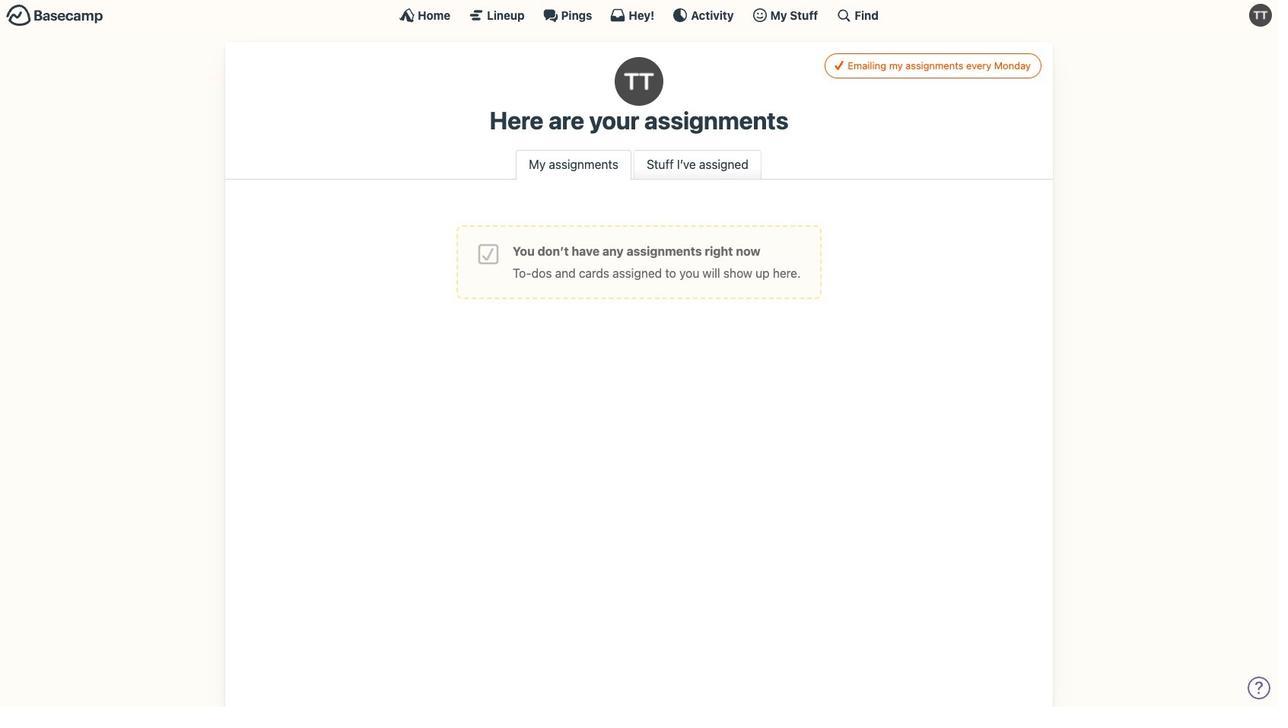 Task type: locate. For each thing, give the bounding box(es) containing it.
keyboard shortcut: ⌘ + / image
[[837, 8, 852, 23]]

terry turtle image
[[615, 57, 664, 106]]



Task type: describe. For each thing, give the bounding box(es) containing it.
main element
[[0, 0, 1279, 30]]

terry turtle image
[[1250, 4, 1273, 27]]

switch accounts image
[[6, 4, 104, 27]]



Task type: vqa. For each thing, say whether or not it's contained in the screenshot.
Find Popup Button
no



